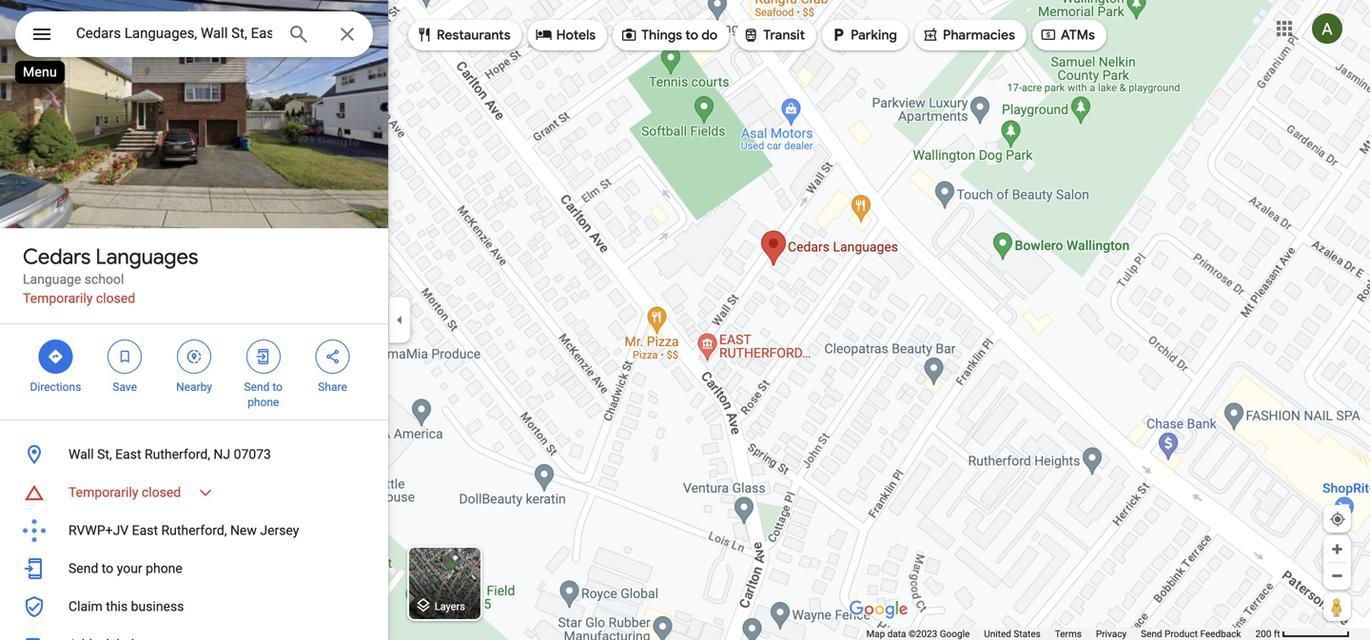 Task type: describe. For each thing, give the bounding box(es) containing it.
rutherford, inside rvwp+jv east rutherford, new jersey button
[[161, 523, 227, 539]]

united states button
[[984, 628, 1041, 641]]

07073
[[234, 447, 271, 463]]

cedars languages language school temporarily closed
[[23, 244, 198, 306]]

phone inside button
[[146, 561, 183, 577]]

wall st, east rutherford, nj 07073
[[69, 447, 271, 463]]

rvwp+jv
[[69, 523, 129, 539]]

 parking
[[830, 24, 897, 45]]


[[324, 346, 341, 367]]

claim this business link
[[0, 588, 388, 626]]

feedback
[[1201, 629, 1242, 640]]

st,
[[97, 447, 112, 463]]

claim
[[69, 599, 103, 615]]

rvwp+jv east rutherford, new jersey
[[69, 523, 299, 539]]

 things to do
[[621, 24, 718, 45]]

temporarily inside 'dropdown button'
[[69, 485, 138, 501]]

jersey
[[260, 523, 299, 539]]

200
[[1256, 629, 1272, 640]]

united states
[[984, 629, 1041, 640]]

parking
[[851, 27, 897, 44]]

ft
[[1274, 629, 1281, 640]]

information for cedars languages region
[[0, 436, 388, 626]]

to for send to your phone
[[102, 561, 113, 577]]

layers
[[435, 601, 465, 613]]

closed inside temporarily closed 'dropdown button'
[[142, 485, 181, 501]]

zoom in image
[[1331, 543, 1345, 557]]

cedars languages main content
[[0, 0, 388, 641]]

©2023
[[909, 629, 938, 640]]

nj
[[214, 447, 230, 463]]

collapse side panel image
[[389, 310, 410, 331]]

phone inside 'send to phone'
[[248, 396, 279, 409]]

to for send to phone
[[273, 381, 283, 394]]

footer inside google maps element
[[867, 628, 1256, 641]]

data
[[888, 629, 907, 640]]

states
[[1014, 629, 1041, 640]]

closed inside cedars languages language school temporarily closed
[[96, 291, 135, 306]]

send for send to your phone
[[69, 561, 98, 577]]

privacy
[[1096, 629, 1127, 640]]

send to your phone
[[69, 561, 183, 577]]

school
[[85, 272, 124, 287]]


[[416, 24, 433, 45]]

photo of cedars languages image
[[0, 0, 388, 228]]

language school button
[[23, 270, 124, 289]]

show details image
[[197, 484, 214, 502]]

temporarily inside cedars languages language school temporarily closed
[[23, 291, 93, 306]]

show your location image
[[1330, 511, 1347, 528]]

terms button
[[1055, 628, 1082, 641]]

transit
[[764, 27, 805, 44]]

 search field
[[15, 11, 373, 61]]

nearby
[[176, 381, 212, 394]]

zoom out image
[[1331, 569, 1345, 583]]



Task type: vqa. For each thing, say whether or not it's contained in the screenshot.
Store
no



Task type: locate. For each thing, give the bounding box(es) containing it.
map
[[867, 629, 885, 640]]

0 horizontal spatial closed
[[96, 291, 135, 306]]

share
[[318, 381, 347, 394]]

1 vertical spatial phone
[[146, 561, 183, 577]]


[[255, 346, 272, 367]]

to left share
[[273, 381, 283, 394]]

phone down 
[[248, 396, 279, 409]]

notice image
[[23, 482, 46, 504]]

0 vertical spatial to
[[686, 27, 699, 44]]

google maps element
[[0, 0, 1371, 641]]

languages
[[96, 244, 198, 270]]


[[47, 346, 64, 367]]

send up claim
[[69, 561, 98, 577]]

temporarily
[[23, 291, 93, 306], [69, 485, 138, 501]]

actions for cedars languages region
[[0, 325, 388, 420]]

east up your
[[132, 523, 158, 539]]

2 horizontal spatial send
[[1141, 629, 1163, 640]]


[[922, 24, 939, 45]]

to left the do
[[686, 27, 699, 44]]

east right st,
[[115, 447, 141, 463]]

wall
[[69, 447, 94, 463]]

restaurants
[[437, 27, 511, 44]]

to
[[686, 27, 699, 44], [273, 381, 283, 394], [102, 561, 113, 577]]

0 vertical spatial east
[[115, 447, 141, 463]]

 transit
[[743, 24, 805, 45]]

google
[[940, 629, 970, 640]]

product
[[1165, 629, 1198, 640]]

 atms
[[1040, 24, 1095, 45]]

google account: angela cha  
(angela.cha@adept.ai) image
[[1313, 13, 1343, 44]]

temporarily closed button
[[0, 474, 388, 512]]

200 ft button
[[1256, 629, 1351, 640]]

1 horizontal spatial closed
[[142, 485, 181, 501]]


[[186, 346, 203, 367]]

0 vertical spatial closed
[[96, 291, 135, 306]]

to inside button
[[102, 561, 113, 577]]


[[116, 346, 133, 367]]

rutherford, up temporarily closed 'dropdown button'
[[145, 447, 210, 463]]

atms
[[1061, 27, 1095, 44]]

rutherford,
[[145, 447, 210, 463], [161, 523, 227, 539]]

temporarily down st,
[[69, 485, 138, 501]]


[[830, 24, 847, 45]]

footer
[[867, 628, 1256, 641]]

None field
[[76, 22, 272, 45]]

2 horizontal spatial to
[[686, 27, 699, 44]]

east
[[115, 447, 141, 463], [132, 523, 158, 539]]


[[621, 24, 638, 45]]

 button
[[15, 11, 69, 61]]

1 vertical spatial closed
[[142, 485, 181, 501]]

send for send product feedback
[[1141, 629, 1163, 640]]

0 vertical spatial rutherford,
[[145, 447, 210, 463]]

map data ©2023 google
[[867, 629, 970, 640]]

language
[[23, 272, 81, 287]]

rutherford, inside wall st, east rutherford, nj 07073 button
[[145, 447, 210, 463]]

1 vertical spatial temporarily
[[69, 485, 138, 501]]

privacy button
[[1096, 628, 1127, 641]]

terms
[[1055, 629, 1082, 640]]

this
[[106, 599, 128, 615]]

wall st, east rutherford, nj 07073 button
[[0, 436, 388, 474]]

send product feedback
[[1141, 629, 1242, 640]]

business
[[131, 599, 184, 615]]

footer containing map data ©2023 google
[[867, 628, 1256, 641]]

0 horizontal spatial phone
[[146, 561, 183, 577]]


[[536, 24, 553, 45]]


[[1040, 24, 1057, 45]]

2 vertical spatial send
[[1141, 629, 1163, 640]]

1 horizontal spatial phone
[[248, 396, 279, 409]]

send to phone
[[244, 381, 283, 409]]

save
[[113, 381, 137, 394]]

closed down wall st, east rutherford, nj 07073
[[142, 485, 181, 501]]

pharmacies
[[943, 27, 1015, 44]]

1 horizontal spatial to
[[273, 381, 283, 394]]

phone
[[248, 396, 279, 409], [146, 561, 183, 577]]

1 vertical spatial to
[[273, 381, 283, 394]]

united
[[984, 629, 1012, 640]]

claim this business
[[69, 599, 184, 615]]

new
[[230, 523, 257, 539]]

0 vertical spatial send
[[244, 381, 270, 394]]

phone right your
[[146, 561, 183, 577]]

rutherford, down temporarily closed 'dropdown button'
[[161, 523, 227, 539]]

send inside send product feedback button
[[1141, 629, 1163, 640]]

to inside the  things to do
[[686, 27, 699, 44]]

1 vertical spatial east
[[132, 523, 158, 539]]

do
[[702, 27, 718, 44]]


[[30, 20, 53, 48]]

send to your phone button
[[0, 550, 388, 588]]

rvwp+jv east rutherford, new jersey button
[[0, 512, 388, 550]]

send down 
[[244, 381, 270, 394]]

Cedars Languages, Wall St, East Rutherford, NJ 07073 field
[[15, 11, 373, 57]]

0 horizontal spatial to
[[102, 561, 113, 577]]

2 vertical spatial to
[[102, 561, 113, 577]]

to left your
[[102, 561, 113, 577]]

0 horizontal spatial send
[[69, 561, 98, 577]]

temporarily closed
[[69, 485, 181, 501]]

hotels
[[556, 27, 596, 44]]

closed
[[96, 291, 135, 306], [142, 485, 181, 501]]

show street view coverage image
[[1324, 593, 1352, 622]]

 restaurants
[[416, 24, 511, 45]]

200 ft
[[1256, 629, 1281, 640]]

temporarily down language
[[23, 291, 93, 306]]

send inside 'send to phone'
[[244, 381, 270, 394]]

 hotels
[[536, 24, 596, 45]]

0 vertical spatial temporarily
[[23, 291, 93, 306]]

0 vertical spatial phone
[[248, 396, 279, 409]]

send left product
[[1141, 629, 1163, 640]]

send
[[244, 381, 270, 394], [69, 561, 98, 577], [1141, 629, 1163, 640]]

1 vertical spatial rutherford,
[[161, 523, 227, 539]]

1 vertical spatial send
[[69, 561, 98, 577]]

closed down the school
[[96, 291, 135, 306]]

send product feedback button
[[1141, 628, 1242, 641]]

 pharmacies
[[922, 24, 1015, 45]]

send for send to phone
[[244, 381, 270, 394]]

1 horizontal spatial send
[[244, 381, 270, 394]]

to inside 'send to phone'
[[273, 381, 283, 394]]

none field inside cedars languages, wall st, east rutherford, nj 07073 field
[[76, 22, 272, 45]]

your
[[117, 561, 142, 577]]

send inside send to your phone button
[[69, 561, 98, 577]]

directions
[[30, 381, 81, 394]]

cedars
[[23, 244, 91, 270]]


[[743, 24, 760, 45]]

things
[[642, 27, 682, 44]]



